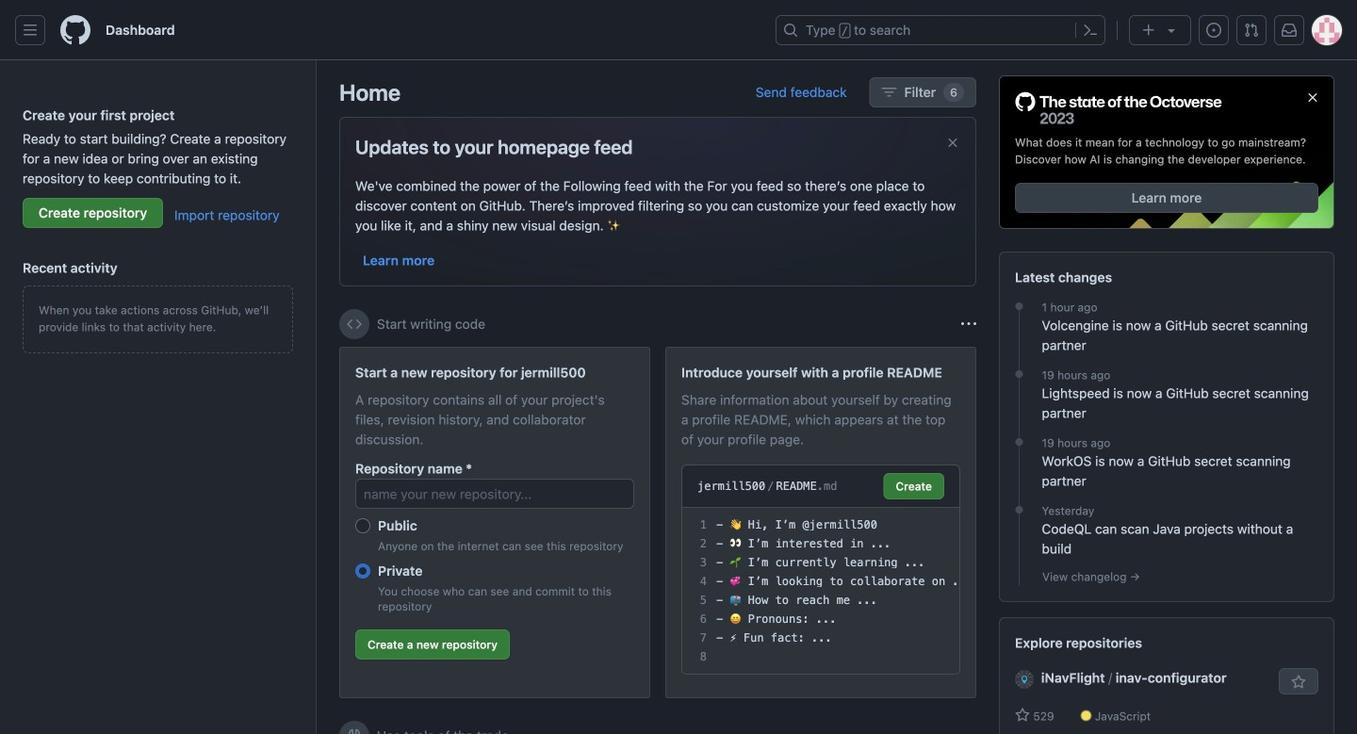 Task type: vqa. For each thing, say whether or not it's contained in the screenshot.
the table icon
no



Task type: describe. For each thing, give the bounding box(es) containing it.
filter image
[[882, 85, 897, 100]]

1 dot fill image from the top
[[1012, 435, 1027, 450]]

homepage image
[[60, 15, 90, 45]]

git pull request image
[[1244, 23, 1259, 38]]

none submit inside introduce yourself with a profile readme element
[[884, 473, 944, 500]]

tools image
[[347, 729, 362, 734]]

2 dot fill image from the top
[[1012, 367, 1027, 382]]

command palette image
[[1083, 23, 1098, 38]]

name your new repository... text field
[[355, 479, 634, 509]]

x image
[[945, 135, 960, 150]]

@inavflight profile image
[[1015, 670, 1034, 689]]

github logo image
[[1015, 91, 1222, 126]]

star this repository image
[[1291, 675, 1306, 690]]

notifications image
[[1282, 23, 1297, 38]]

start a new repository element
[[339, 347, 650, 698]]



Task type: locate. For each thing, give the bounding box(es) containing it.
None radio
[[355, 518, 370, 533], [355, 564, 370, 579], [355, 518, 370, 533], [355, 564, 370, 579]]

1 dot fill image from the top
[[1012, 299, 1027, 314]]

dot fill image
[[1012, 299, 1027, 314], [1012, 367, 1027, 382]]

close image
[[1305, 90, 1320, 105]]

explore element
[[999, 75, 1335, 734]]

1 vertical spatial dot fill image
[[1012, 367, 1027, 382]]

issue opened image
[[1206, 23, 1222, 38]]

why am i seeing this? image
[[961, 317, 976, 332]]

dot fill image
[[1012, 435, 1027, 450], [1012, 502, 1027, 518]]

plus image
[[1141, 23, 1156, 38]]

2 dot fill image from the top
[[1012, 502, 1027, 518]]

1 vertical spatial dot fill image
[[1012, 502, 1027, 518]]

0 vertical spatial dot fill image
[[1012, 435, 1027, 450]]

None submit
[[884, 473, 944, 500]]

introduce yourself with a profile readme element
[[665, 347, 976, 698]]

explore repositories navigation
[[999, 617, 1335, 734]]

code image
[[347, 317, 362, 332]]

star image
[[1015, 708, 1030, 723]]

triangle down image
[[1164, 23, 1179, 38]]

0 vertical spatial dot fill image
[[1012, 299, 1027, 314]]



